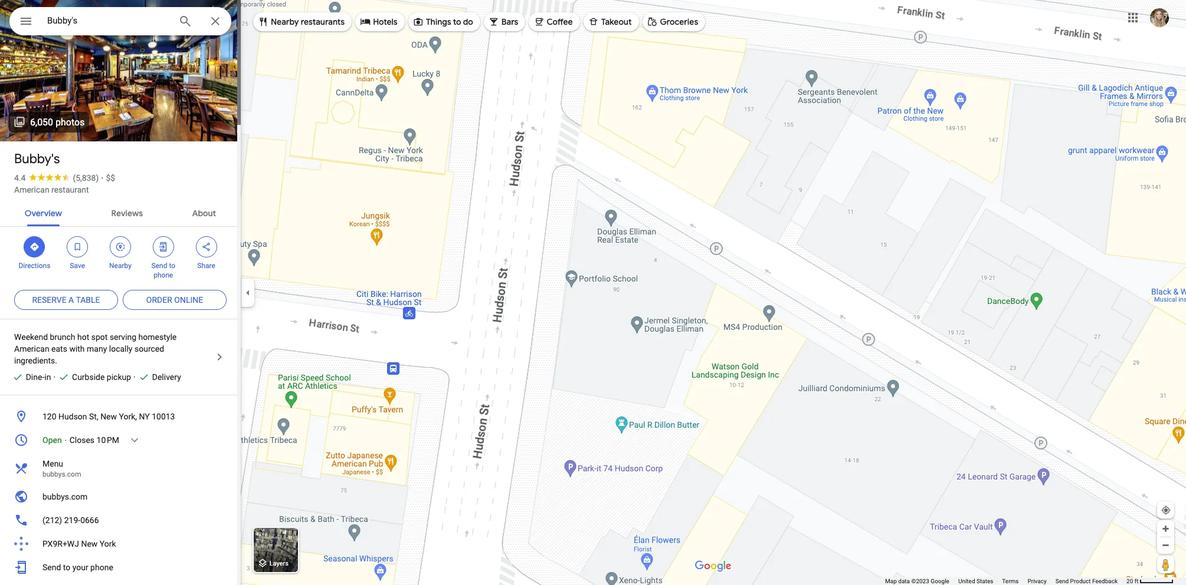Task type: vqa. For each thing, say whether or not it's contained in the screenshot.
"Information for Smith's" region
no



Task type: describe. For each thing, give the bounding box(es) containing it.
5,838 reviews element
[[73, 173, 99, 183]]

4.4
[[14, 173, 26, 183]]

states
[[977, 579, 993, 585]]

with
[[69, 345, 85, 354]]

layers
[[270, 561, 289, 568]]

groceries
[[660, 17, 698, 27]]

send to your phone
[[42, 564, 113, 573]]

0666
[[80, 516, 99, 526]]

bubby's
[[14, 151, 60, 168]]

send product feedback button
[[1056, 578, 1118, 586]]

 nearby restaurants
[[258, 15, 345, 28]]

google
[[931, 579, 949, 585]]

to for send to phone
[[169, 262, 175, 270]]


[[72, 241, 83, 254]]

bars
[[501, 17, 518, 27]]

save
[[70, 262, 85, 270]]

to inside  things to do
[[453, 17, 461, 27]]

american inside weekend brunch hot spot serving homestyle american eats with many locally sourced ingredients.
[[14, 345, 49, 354]]

locally
[[109, 345, 132, 354]]

menu
[[42, 460, 63, 469]]

· $$
[[101, 173, 115, 183]]

 hotels
[[360, 15, 398, 28]]

your
[[72, 564, 88, 573]]

bubby's main content
[[0, 0, 241, 586]]

collapse side panel image
[[241, 286, 254, 299]]

sourced
[[135, 345, 164, 354]]

©2023
[[911, 579, 929, 585]]


[[488, 15, 499, 28]]

in
[[44, 373, 51, 382]]

american restaurant button
[[14, 184, 89, 196]]

weekend
[[14, 333, 48, 342]]

dine-
[[26, 373, 44, 382]]

reserve a table
[[32, 296, 100, 305]]

brunch
[[50, 333, 75, 342]]

20
[[1127, 579, 1133, 585]]

send to your phone button
[[0, 556, 241, 580]]

offers delivery group
[[133, 372, 181, 384]]

px9r+wj
[[42, 540, 79, 549]]

dine-in
[[26, 373, 51, 382]]

6,050 photos
[[30, 117, 85, 128]]

terms
[[1002, 579, 1019, 585]]

open ⋅ closes 10 pm
[[42, 436, 119, 446]]

price: moderate element
[[106, 173, 115, 183]]

google maps element
[[0, 0, 1186, 586]]

ny
[[139, 412, 150, 422]]

many
[[87, 345, 107, 354]]

directions
[[19, 262, 50, 270]]


[[534, 15, 544, 28]]

data
[[898, 579, 910, 585]]

curbside
[[72, 373, 105, 382]]

10 pm
[[96, 436, 119, 446]]

 bars
[[488, 15, 518, 28]]


[[647, 15, 658, 28]]

(212) 219-0666 button
[[0, 509, 241, 533]]

united states
[[958, 579, 993, 585]]

takeout
[[601, 17, 632, 27]]


[[413, 15, 423, 28]]

order
[[146, 296, 172, 305]]

curbside pickup
[[72, 373, 131, 382]]

phone inside the send to phone
[[154, 271, 173, 280]]

american inside button
[[14, 185, 49, 195]]

 button
[[9, 7, 42, 38]]

zoom out image
[[1161, 542, 1170, 551]]

Bubby's field
[[9, 7, 231, 35]]

hours image
[[14, 434, 28, 448]]

219-
[[64, 516, 80, 526]]

px9r+wj new york
[[42, 540, 116, 549]]

(212)
[[42, 516, 62, 526]]

 things to do
[[413, 15, 473, 28]]

google account: michelle dermenjian  
(michelle.dermenjian@adept.ai) image
[[1150, 8, 1169, 27]]

terms button
[[1002, 578, 1019, 586]]

· inside offers curbside pickup group
[[53, 373, 55, 382]]


[[158, 241, 169, 254]]

do
[[463, 17, 473, 27]]

120
[[42, 412, 56, 422]]

map data ©2023 google
[[885, 579, 949, 585]]

actions for bubby's region
[[0, 227, 241, 286]]

open
[[42, 436, 62, 446]]

2 bubbys.com from the top
[[42, 493, 88, 502]]

 takeout
[[588, 15, 632, 28]]

coffee
[[547, 17, 573, 27]]

privacy
[[1028, 579, 1047, 585]]

restaurant
[[51, 185, 89, 195]]

order online
[[146, 296, 203, 305]]

order online link
[[123, 286, 227, 315]]

reviews button
[[102, 198, 152, 227]]

things
[[426, 17, 451, 27]]

bubbys.com link
[[0, 486, 241, 509]]



Task type: locate. For each thing, give the bounding box(es) containing it.
1 bubbys.com from the top
[[42, 471, 81, 479]]

1 vertical spatial american
[[14, 345, 49, 354]]

serving
[[110, 333, 136, 342]]

to left do
[[453, 17, 461, 27]]

send left product
[[1056, 579, 1069, 585]]

table
[[76, 296, 100, 305]]

0 horizontal spatial new
[[81, 540, 98, 549]]

photo of bubby's image
[[0, 0, 241, 145]]

0 vertical spatial send
[[151, 262, 167, 270]]

nearby inside  nearby restaurants
[[271, 17, 299, 27]]

footer
[[885, 578, 1127, 586]]

american down the weekend
[[14, 345, 49, 354]]

1 horizontal spatial nearby
[[271, 17, 299, 27]]

phone right your
[[90, 564, 113, 573]]

2 vertical spatial to
[[63, 564, 70, 573]]

united
[[958, 579, 975, 585]]


[[588, 15, 599, 28]]

bubbys.com
[[42, 471, 81, 479], [42, 493, 88, 502]]

online
[[174, 296, 203, 305]]

send inside the send to phone
[[151, 262, 167, 270]]

0 vertical spatial nearby
[[271, 17, 299, 27]]

show your location image
[[1161, 506, 1171, 516]]

reviews
[[111, 208, 143, 219]]

send for send to your phone
[[42, 564, 61, 573]]

bubbys.com down menu
[[42, 471, 81, 479]]

send product feedback
[[1056, 579, 1118, 585]]


[[19, 13, 33, 30]]

to
[[453, 17, 461, 27], [169, 262, 175, 270], [63, 564, 70, 573]]

bubbys.com up (212) 219-0666
[[42, 493, 88, 502]]

york,
[[119, 412, 137, 422]]

2 american from the top
[[14, 345, 49, 354]]

american restaurant
[[14, 185, 89, 195]]

6,050
[[30, 117, 53, 128]]

send inside 'send to your phone' button
[[42, 564, 61, 573]]

reserve
[[32, 296, 66, 305]]

to left "share"
[[169, 262, 175, 270]]

0 horizontal spatial to
[[63, 564, 70, 573]]

1 horizontal spatial phone
[[154, 271, 173, 280]]

0 horizontal spatial send
[[42, 564, 61, 573]]

phone inside button
[[90, 564, 113, 573]]

closes
[[69, 436, 94, 446]]

map
[[885, 579, 897, 585]]

send for send product feedback
[[1056, 579, 1069, 585]]

hotels
[[373, 17, 398, 27]]

new inside 120 hudson st, new york, ny 10013 button
[[100, 412, 117, 422]]

to left your
[[63, 564, 70, 573]]


[[258, 15, 268, 28]]

hot
[[77, 333, 89, 342]]

6,050 photos button
[[9, 112, 89, 133]]

none field inside bubby's 'field'
[[47, 14, 169, 28]]

tab list inside google maps element
[[0, 198, 241, 227]]

1 vertical spatial to
[[169, 262, 175, 270]]

2 horizontal spatial send
[[1056, 579, 1069, 585]]

spot
[[91, 333, 108, 342]]

privacy button
[[1028, 578, 1047, 586]]


[[201, 241, 212, 254]]

$$
[[106, 173, 115, 183]]

new
[[100, 412, 117, 422], [81, 540, 98, 549]]

product
[[1070, 579, 1091, 585]]

· left "price: moderate" element on the left of page
[[101, 173, 104, 183]]

0 horizontal spatial phone
[[90, 564, 113, 573]]

send down 
[[151, 262, 167, 270]]

to inside 'send to your phone' button
[[63, 564, 70, 573]]

footer inside google maps element
[[885, 578, 1127, 586]]

1 vertical spatial send
[[42, 564, 61, 573]]

1 horizontal spatial new
[[100, 412, 117, 422]]

about button
[[183, 198, 225, 227]]

new right st,
[[100, 412, 117, 422]]

1 horizontal spatial send
[[151, 262, 167, 270]]

(5,838)
[[73, 173, 99, 183]]

1 vertical spatial new
[[81, 540, 98, 549]]

zoom in image
[[1161, 525, 1170, 534]]

1 vertical spatial bubbys.com
[[42, 493, 88, 502]]

1 horizontal spatial ·
[[101, 173, 104, 183]]

· right in
[[53, 373, 55, 382]]

send inside send product feedback button
[[1056, 579, 1069, 585]]

1 horizontal spatial to
[[169, 262, 175, 270]]

2 vertical spatial send
[[1056, 579, 1069, 585]]

delivery
[[152, 373, 181, 382]]

serves dine-in group
[[7, 372, 51, 384]]

offers curbside pickup group
[[53, 372, 131, 384]]

20 ft button
[[1127, 579, 1174, 585]]

about
[[192, 208, 216, 219]]

1 vertical spatial phone
[[90, 564, 113, 573]]


[[115, 241, 126, 254]]

2 horizontal spatial to
[[453, 17, 461, 27]]

 coffee
[[534, 15, 573, 28]]

1 vertical spatial nearby
[[109, 262, 132, 270]]

send
[[151, 262, 167, 270], [42, 564, 61, 573], [1056, 579, 1069, 585]]

menu bubbys.com
[[42, 460, 81, 479]]

⋅
[[64, 436, 67, 446]]

None field
[[47, 14, 169, 28]]

to inside the send to phone
[[169, 262, 175, 270]]

tab list
[[0, 198, 241, 227]]


[[29, 241, 40, 254]]

4.4 stars image
[[26, 173, 73, 181]]

120 hudson st, new york, ny 10013 button
[[0, 405, 241, 429]]

2 horizontal spatial ·
[[133, 373, 136, 382]]

reserve a table link
[[14, 286, 118, 315]]

new left york
[[81, 540, 98, 549]]

send down px9r+wj
[[42, 564, 61, 573]]

overview
[[25, 208, 62, 219]]

nearby right ""
[[271, 17, 299, 27]]

tab list containing overview
[[0, 198, 241, 227]]

a
[[68, 296, 74, 305]]

 search field
[[9, 7, 231, 38]]

nearby
[[271, 17, 299, 27], [109, 262, 132, 270]]

0 vertical spatial new
[[100, 412, 117, 422]]

· right pickup
[[133, 373, 136, 382]]

footer containing map data ©2023 google
[[885, 578, 1127, 586]]

american
[[14, 185, 49, 195], [14, 345, 49, 354]]

0 vertical spatial to
[[453, 17, 461, 27]]

phone
[[154, 271, 173, 280], [90, 564, 113, 573]]

nearby inside actions for bubby's region
[[109, 262, 132, 270]]

information for bubby's region
[[0, 405, 241, 580]]

(212) 219-0666
[[42, 516, 99, 526]]

10013
[[152, 412, 175, 422]]

0 vertical spatial phone
[[154, 271, 173, 280]]

nearby down ''
[[109, 262, 132, 270]]

hudson
[[58, 412, 87, 422]]

0 horizontal spatial nearby
[[109, 262, 132, 270]]

20 ft
[[1127, 579, 1139, 585]]

1 american from the top
[[14, 185, 49, 195]]

feedback
[[1092, 579, 1118, 585]]

0 vertical spatial bubbys.com
[[42, 471, 81, 479]]

united states button
[[958, 578, 993, 586]]


[[360, 15, 371, 28]]

· inside offers delivery group
[[133, 373, 136, 382]]

overview button
[[15, 198, 71, 227]]

weekend brunch hot spot serving homestyle american eats with many locally sourced ingredients.
[[14, 333, 177, 366]]

px9r+wj new york button
[[0, 533, 241, 556]]

homestyle
[[138, 333, 177, 342]]

 groceries
[[647, 15, 698, 28]]

york
[[100, 540, 116, 549]]

ingredients.
[[14, 356, 57, 366]]

send for send to phone
[[151, 262, 167, 270]]

new inside px9r+wj new york button
[[81, 540, 98, 549]]

eats
[[51, 345, 67, 354]]

120 hudson st, new york, ny 10013
[[42, 412, 175, 422]]

ft
[[1135, 579, 1139, 585]]

phone up order
[[154, 271, 173, 280]]

show open hours for the week image
[[129, 435, 140, 446]]

show street view coverage image
[[1157, 556, 1174, 574]]

0 horizontal spatial ·
[[53, 373, 55, 382]]

0 vertical spatial american
[[14, 185, 49, 195]]

to for send to your phone
[[63, 564, 70, 573]]

american down 4.4
[[14, 185, 49, 195]]



